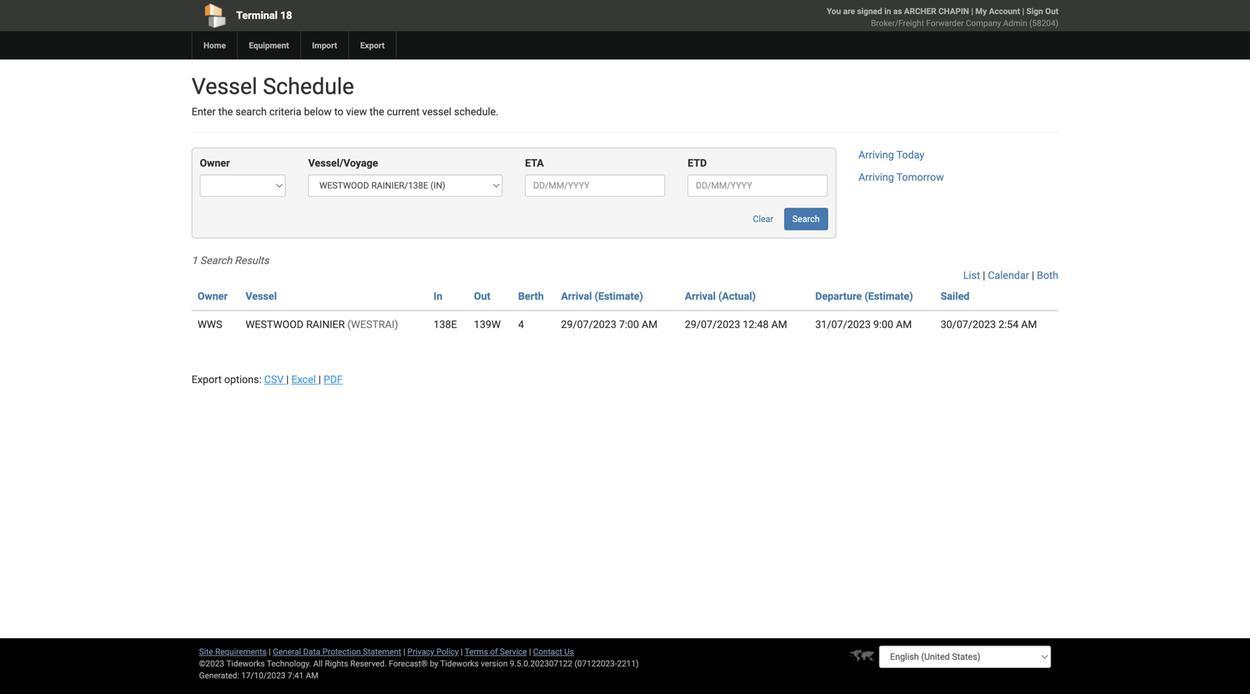 Task type: vqa. For each thing, say whether or not it's contained in the screenshot.
(Estimate)
yes



Task type: locate. For each thing, give the bounding box(es) containing it.
search
[[793, 214, 820, 224], [200, 254, 232, 267]]

arriving today link
[[859, 149, 925, 161]]

forwarder
[[927, 18, 964, 28]]

0 horizontal spatial out
[[474, 290, 491, 303]]

as
[[894, 6, 902, 16]]

import link
[[300, 31, 348, 60]]

0 vertical spatial out
[[1046, 6, 1059, 16]]

(estimate) for arrival (estimate)
[[595, 290, 643, 303]]

arriving tomorrow
[[859, 171, 944, 183]]

1 vertical spatial vessel
[[246, 290, 277, 303]]

arriving tomorrow link
[[859, 171, 944, 183]]

(actual)
[[719, 290, 756, 303]]

(estimate) for departure (estimate)
[[865, 290, 913, 303]]

home
[[204, 41, 226, 50]]

29/07/2023 down the arrival (estimate) link on the top of the page
[[561, 319, 617, 331]]

0 horizontal spatial search
[[200, 254, 232, 267]]

am for 31/07/2023 9:00 am
[[896, 319, 912, 331]]

2 arrival from the left
[[685, 290, 716, 303]]

arrival (actual) link
[[685, 290, 756, 303]]

0 horizontal spatial (estimate)
[[595, 290, 643, 303]]

(estimate) down 1 search results list | calendar | both
[[595, 290, 643, 303]]

am right the "12:48"
[[772, 319, 787, 331]]

1 (estimate) from the left
[[595, 290, 643, 303]]

9.5.0.202307122
[[510, 659, 573, 669]]

sign
[[1027, 6, 1044, 16]]

| left sign
[[1023, 6, 1025, 16]]

arriving today
[[859, 149, 925, 161]]

csv link
[[264, 374, 286, 386]]

am for 29/07/2023 12:48 am
[[772, 319, 787, 331]]

out up "(58204)"
[[1046, 6, 1059, 16]]

in link
[[434, 290, 443, 303]]

both
[[1037, 269, 1059, 282]]

out up 139w
[[474, 290, 491, 303]]

1 horizontal spatial export
[[360, 41, 385, 50]]

general
[[273, 647, 301, 657]]

admin
[[1004, 18, 1028, 28]]

(estimate)
[[595, 290, 643, 303], [865, 290, 913, 303]]

pdf
[[324, 374, 343, 386]]

arriving down arriving today link
[[859, 171, 894, 183]]

2 arriving from the top
[[859, 171, 894, 183]]

export
[[360, 41, 385, 50], [192, 374, 222, 386]]

owner link
[[198, 290, 228, 303]]

clear
[[753, 214, 774, 224]]

am right 7:00
[[642, 319, 658, 331]]

excel link
[[292, 374, 319, 386]]

of
[[490, 647, 498, 657]]

view
[[346, 106, 367, 118]]

search right clear button
[[793, 214, 820, 224]]

©2023 tideworks
[[199, 659, 265, 669]]

2 (estimate) from the left
[[865, 290, 913, 303]]

0 horizontal spatial export
[[192, 374, 222, 386]]

| left my
[[972, 6, 974, 16]]

arriving
[[859, 149, 894, 161], [859, 171, 894, 183]]

am for 29/07/2023 7:00 am
[[642, 319, 658, 331]]

vessel for vessel schedule enter the search criteria below to view the current vessel schedule.
[[192, 73, 258, 100]]

am right 9:00
[[896, 319, 912, 331]]

terms of service link
[[465, 647, 527, 657]]

29/07/2023 for 29/07/2023 7:00 am
[[561, 319, 617, 331]]

terminal 18 link
[[192, 0, 540, 31]]

2:54
[[999, 319, 1019, 331]]

1 search results list | calendar | both
[[192, 254, 1059, 282]]

0 horizontal spatial the
[[218, 106, 233, 118]]

out inside you are signed in as archer chapin | my account | sign out broker/freight forwarder company admin (58204)
[[1046, 6, 1059, 16]]

import
[[312, 41, 337, 50]]

1 horizontal spatial arrival
[[685, 290, 716, 303]]

7:41
[[288, 671, 304, 681]]

0 vertical spatial arriving
[[859, 149, 894, 161]]

1 arrival from the left
[[561, 290, 592, 303]]

export options: csv | excel | pdf
[[192, 374, 343, 386]]

arriving up 'arriving tomorrow'
[[859, 149, 894, 161]]

1 vertical spatial search
[[200, 254, 232, 267]]

1 horizontal spatial (estimate)
[[865, 290, 913, 303]]

am
[[642, 319, 658, 331], [772, 319, 787, 331], [896, 319, 912, 331], [1022, 319, 1037, 331], [306, 671, 319, 681]]

arriving for arriving today
[[859, 149, 894, 161]]

| right list
[[983, 269, 986, 282]]

vessel up enter
[[192, 73, 258, 100]]

policy
[[437, 647, 459, 657]]

owner down enter
[[200, 157, 230, 169]]

sailed
[[941, 290, 970, 303]]

arrival (estimate) link
[[561, 290, 643, 303]]

1 vertical spatial export
[[192, 374, 222, 386]]

export for export options: csv | excel | pdf
[[192, 374, 222, 386]]

2 29/07/2023 from the left
[[685, 319, 741, 331]]

31/07/2023
[[816, 319, 871, 331]]

berth
[[518, 290, 544, 303]]

0 horizontal spatial 29/07/2023
[[561, 319, 617, 331]]

version
[[481, 659, 508, 669]]

29/07/2023 12:48 am
[[685, 319, 787, 331]]

0 vertical spatial owner
[[200, 157, 230, 169]]

vessel for vessel
[[246, 290, 277, 303]]

export left "options:"
[[192, 374, 222, 386]]

pdf link
[[324, 374, 343, 386]]

(58204)
[[1030, 18, 1059, 28]]

1 horizontal spatial the
[[370, 106, 384, 118]]

arriving for arriving tomorrow
[[859, 171, 894, 183]]

the right enter
[[218, 106, 233, 118]]

0 horizontal spatial arrival
[[561, 290, 592, 303]]

| up 9.5.0.202307122
[[529, 647, 531, 657]]

arrival left (actual)
[[685, 290, 716, 303]]

vessel inside 'vessel schedule enter the search criteria below to view the current vessel schedule.'
[[192, 73, 258, 100]]

1 horizontal spatial search
[[793, 214, 820, 224]]

am right 2:54
[[1022, 319, 1037, 331]]

equipment link
[[237, 31, 300, 60]]

1 horizontal spatial out
[[1046, 6, 1059, 16]]

arrival (actual)
[[685, 290, 756, 303]]

generated:
[[199, 671, 239, 681]]

29/07/2023 down the arrival (actual)
[[685, 319, 741, 331]]

terminal 18
[[236, 9, 292, 22]]

in
[[434, 290, 443, 303]]

my
[[976, 6, 987, 16]]

17/10/2023
[[241, 671, 286, 681]]

owner up wws
[[198, 290, 228, 303]]

29/07/2023
[[561, 319, 617, 331], [685, 319, 741, 331]]

search button
[[784, 208, 828, 230]]

4
[[518, 319, 524, 331]]

arrival up 29/07/2023 7:00 am
[[561, 290, 592, 303]]

30/07/2023 2:54 am
[[941, 319, 1037, 331]]

1 horizontal spatial 29/07/2023
[[685, 319, 741, 331]]

export down 'terminal 18' link
[[360, 41, 385, 50]]

enter
[[192, 106, 216, 118]]

1 vertical spatial owner
[[198, 290, 228, 303]]

departure (estimate) link
[[816, 290, 913, 303]]

below
[[304, 106, 332, 118]]

1 vertical spatial arriving
[[859, 171, 894, 183]]

31/07/2023 9:00 am
[[816, 319, 912, 331]]

| up tideworks
[[461, 647, 463, 657]]

1 29/07/2023 from the left
[[561, 319, 617, 331]]

results
[[235, 254, 269, 267]]

vessel up westwood
[[246, 290, 277, 303]]

search right 1
[[200, 254, 232, 267]]

18
[[280, 9, 292, 22]]

(estimate) up 9:00
[[865, 290, 913, 303]]

in
[[885, 6, 892, 16]]

statement
[[363, 647, 401, 657]]

0 vertical spatial vessel
[[192, 73, 258, 100]]

|
[[972, 6, 974, 16], [1023, 6, 1025, 16], [983, 269, 986, 282], [1032, 269, 1035, 282], [286, 374, 289, 386], [319, 374, 321, 386], [269, 647, 271, 657], [403, 647, 405, 657], [461, 647, 463, 657], [529, 647, 531, 657]]

reserved.
[[350, 659, 387, 669]]

0 vertical spatial export
[[360, 41, 385, 50]]

the right view
[[370, 106, 384, 118]]

site
[[199, 647, 213, 657]]

0 vertical spatial search
[[793, 214, 820, 224]]

site requirements | general data protection statement | privacy policy | terms of service | contact us ©2023 tideworks technology. all rights reserved. forecast® by tideworks version 9.5.0.202307122 (07122023-2211) generated: 17/10/2023 7:41 am
[[199, 647, 639, 681]]

westwood rainier (westrai)
[[246, 319, 398, 331]]

tomorrow
[[897, 171, 944, 183]]

9:00
[[874, 319, 894, 331]]

excel
[[292, 374, 316, 386]]

1 arriving from the top
[[859, 149, 894, 161]]

both link
[[1037, 269, 1059, 282]]

am down all
[[306, 671, 319, 681]]



Task type: describe. For each thing, give the bounding box(es) containing it.
vessel/voyage
[[308, 157, 378, 169]]

privacy policy link
[[408, 647, 459, 657]]

2211)
[[617, 659, 639, 669]]

list
[[964, 269, 981, 282]]

sailed link
[[941, 290, 970, 303]]

| up forecast®
[[403, 647, 405, 657]]

ETD text field
[[688, 174, 828, 197]]

| left 'general'
[[269, 647, 271, 657]]

by
[[430, 659, 438, 669]]

am for 30/07/2023 2:54 am
[[1022, 319, 1037, 331]]

are
[[843, 6, 855, 16]]

out link
[[474, 290, 491, 303]]

archer
[[904, 6, 937, 16]]

29/07/2023 for 29/07/2023 12:48 am
[[685, 319, 741, 331]]

am inside site requirements | general data protection statement | privacy policy | terms of service | contact us ©2023 tideworks technology. all rights reserved. forecast® by tideworks version 9.5.0.202307122 (07122023-2211) generated: 17/10/2023 7:41 am
[[306, 671, 319, 681]]

privacy
[[408, 647, 434, 657]]

139w
[[474, 319, 501, 331]]

home link
[[192, 31, 237, 60]]

vessel
[[422, 106, 452, 118]]

search inside 1 search results list | calendar | both
[[200, 254, 232, 267]]

rights
[[325, 659, 348, 669]]

vessel schedule enter the search criteria below to view the current vessel schedule.
[[192, 73, 499, 118]]

service
[[500, 647, 527, 657]]

calendar link
[[988, 269, 1030, 282]]

ETA text field
[[525, 174, 666, 197]]

data
[[303, 647, 321, 657]]

export link
[[348, 31, 396, 60]]

7:00
[[619, 319, 639, 331]]

search inside button
[[793, 214, 820, 224]]

(07122023-
[[575, 659, 617, 669]]

contact us link
[[533, 647, 574, 657]]

forecast®
[[389, 659, 428, 669]]

account
[[989, 6, 1021, 16]]

clear button
[[745, 208, 782, 230]]

search
[[236, 106, 267, 118]]

vessel link
[[246, 290, 277, 303]]

rainier
[[306, 319, 345, 331]]

schedule
[[263, 73, 354, 100]]

terms
[[465, 647, 488, 657]]

current
[[387, 106, 420, 118]]

| left pdf at the bottom left
[[319, 374, 321, 386]]

tideworks
[[440, 659, 479, 669]]

you
[[827, 6, 841, 16]]

departure (estimate)
[[816, 290, 913, 303]]

requirements
[[215, 647, 267, 657]]

(westrai)
[[347, 319, 398, 331]]

1 vertical spatial out
[[474, 290, 491, 303]]

| right csv
[[286, 374, 289, 386]]

equipment
[[249, 41, 289, 50]]

you are signed in as archer chapin | my account | sign out broker/freight forwarder company admin (58204)
[[827, 6, 1059, 28]]

contact
[[533, 647, 562, 657]]

chapin
[[939, 6, 970, 16]]

29/07/2023 7:00 am
[[561, 319, 658, 331]]

schedule.
[[454, 106, 499, 118]]

arrival for arrival (estimate)
[[561, 290, 592, 303]]

sign out link
[[1027, 6, 1059, 16]]

berth link
[[518, 290, 544, 303]]

1
[[192, 254, 198, 267]]

westwood
[[246, 319, 304, 331]]

arrival for arrival (actual)
[[685, 290, 716, 303]]

technology.
[[267, 659, 311, 669]]

12:48
[[743, 319, 769, 331]]

protection
[[323, 647, 361, 657]]

signed
[[857, 6, 883, 16]]

us
[[565, 647, 574, 657]]

list link
[[964, 269, 981, 282]]

1 the from the left
[[218, 106, 233, 118]]

wws
[[198, 319, 222, 331]]

calendar
[[988, 269, 1030, 282]]

options:
[[224, 374, 262, 386]]

terminal
[[236, 9, 278, 22]]

today
[[897, 149, 925, 161]]

all
[[313, 659, 323, 669]]

broker/freight
[[871, 18, 924, 28]]

| left the both link
[[1032, 269, 1035, 282]]

export for export
[[360, 41, 385, 50]]

2 the from the left
[[370, 106, 384, 118]]

general data protection statement link
[[273, 647, 401, 657]]



